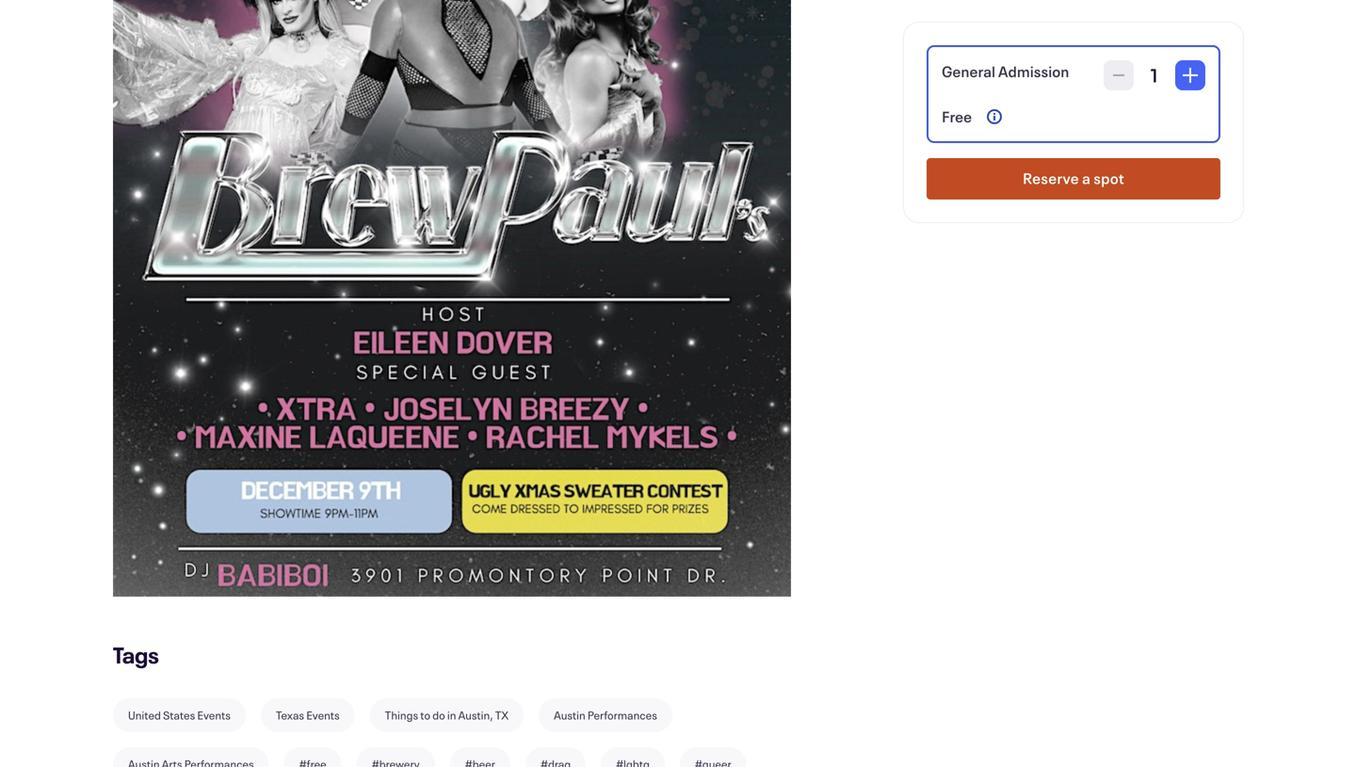 Task type: vqa. For each thing, say whether or not it's contained in the screenshot.
the Follow button
no



Task type: describe. For each thing, give the bounding box(es) containing it.
to
[[421, 709, 431, 724]]

things to do in austin, tx
[[385, 709, 509, 724]]

austin performances link
[[539, 699, 673, 733]]

in
[[447, 709, 456, 724]]

texas
[[276, 709, 304, 724]]

tx
[[495, 709, 509, 724]]



Task type: locate. For each thing, give the bounding box(es) containing it.
tags
[[113, 641, 159, 670]]

united states events
[[128, 709, 231, 724]]

performances
[[588, 709, 658, 724]]

things to do in austin, tx link
[[370, 699, 524, 733]]

united states events link
[[113, 699, 246, 733]]

states
[[163, 709, 195, 724]]

texas events link
[[261, 699, 355, 733]]

events right texas
[[306, 709, 340, 724]]

1 events from the left
[[197, 709, 231, 724]]

events inside the texas events link
[[306, 709, 340, 724]]

united
[[128, 709, 161, 724]]

events right 'states'
[[197, 709, 231, 724]]

things
[[385, 709, 418, 724]]

1 horizontal spatial events
[[306, 709, 340, 724]]

austin
[[554, 709, 586, 724]]

0 horizontal spatial events
[[197, 709, 231, 724]]

austin,
[[459, 709, 493, 724]]

2 events from the left
[[306, 709, 340, 724]]

texas events
[[276, 709, 340, 724]]

events inside united states events link
[[197, 709, 231, 724]]

do
[[433, 709, 445, 724]]

austin performances
[[554, 709, 658, 724]]

events
[[197, 709, 231, 724], [306, 709, 340, 724]]



